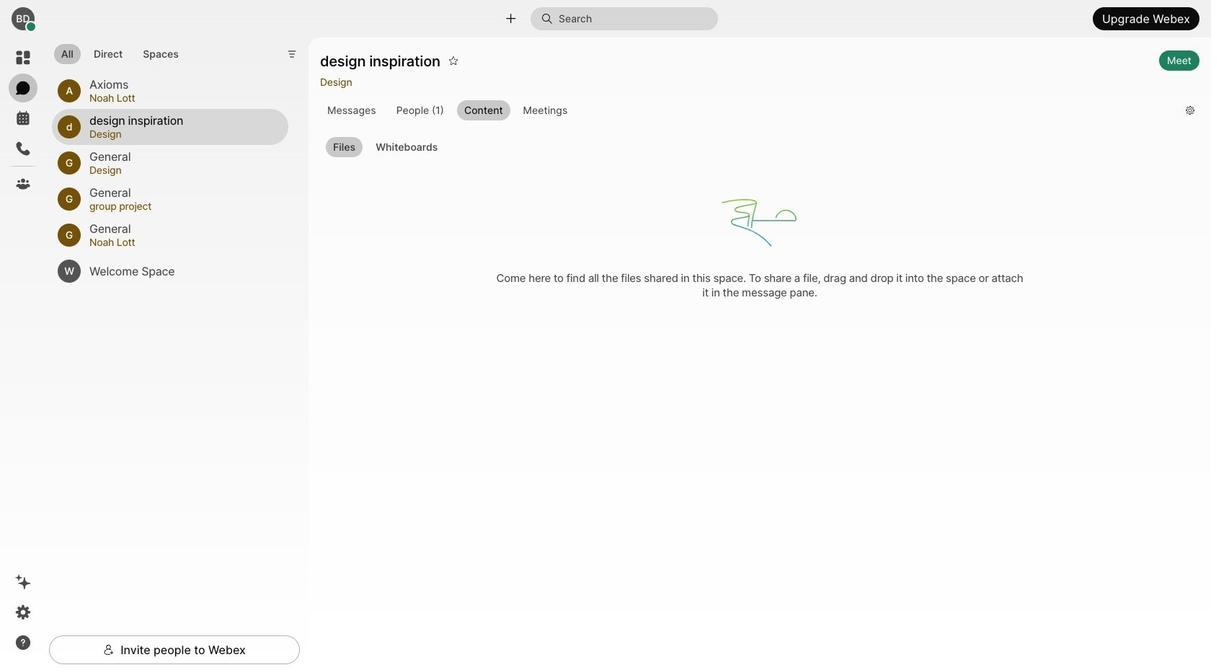 Task type: vqa. For each thing, say whether or not it's contained in the screenshot.
option
no



Task type: locate. For each thing, give the bounding box(es) containing it.
2 general list item from the top
[[52, 181, 289, 217]]

0 vertical spatial noah lott element
[[89, 90, 271, 106]]

design element for design inspiration list item
[[89, 126, 271, 142]]

noah lott element inside axioms list item
[[89, 90, 271, 106]]

noah lott element up design inspiration list item
[[89, 90, 271, 106]]

2 noah lott element from the top
[[89, 234, 271, 250]]

design element up group project "element"
[[89, 162, 271, 178]]

tab list
[[50, 36, 190, 69]]

navigation
[[0, 38, 46, 670]]

design element
[[89, 126, 271, 142], [89, 162, 271, 178]]

noah lott element for axioms list item
[[89, 90, 271, 106]]

group
[[320, 101, 1175, 121]]

axioms list item
[[52, 73, 289, 109]]

noah lott element up welcome space 'list item'
[[89, 234, 271, 250]]

design element down axioms list item
[[89, 126, 271, 142]]

webex tab list
[[9, 43, 38, 198]]

noah lott element
[[89, 90, 271, 106], [89, 234, 271, 250]]

welcome space list item
[[52, 253, 289, 289]]

1 general list item from the top
[[52, 145, 289, 181]]

3 general list item from the top
[[52, 217, 289, 253]]

design inspiration list item
[[52, 109, 289, 145]]

0 vertical spatial design element
[[89, 126, 271, 142]]

2 design element from the top
[[89, 162, 271, 178]]

group project element
[[89, 198, 271, 214]]

noah lott element inside 'general' list item
[[89, 234, 271, 250]]

1 noah lott element from the top
[[89, 90, 271, 106]]

general list item
[[52, 145, 289, 181], [52, 181, 289, 217], [52, 217, 289, 253]]

1 vertical spatial noah lott element
[[89, 234, 271, 250]]

design element inside list item
[[89, 126, 271, 142]]

1 vertical spatial design element
[[89, 162, 271, 178]]

1 design element from the top
[[89, 126, 271, 142]]

design element inside 'general' list item
[[89, 162, 271, 178]]



Task type: describe. For each thing, give the bounding box(es) containing it.
design element for third 'general' list item from the bottom
[[89, 162, 271, 178]]

noah lott element for 3rd 'general' list item
[[89, 234, 271, 250]]



